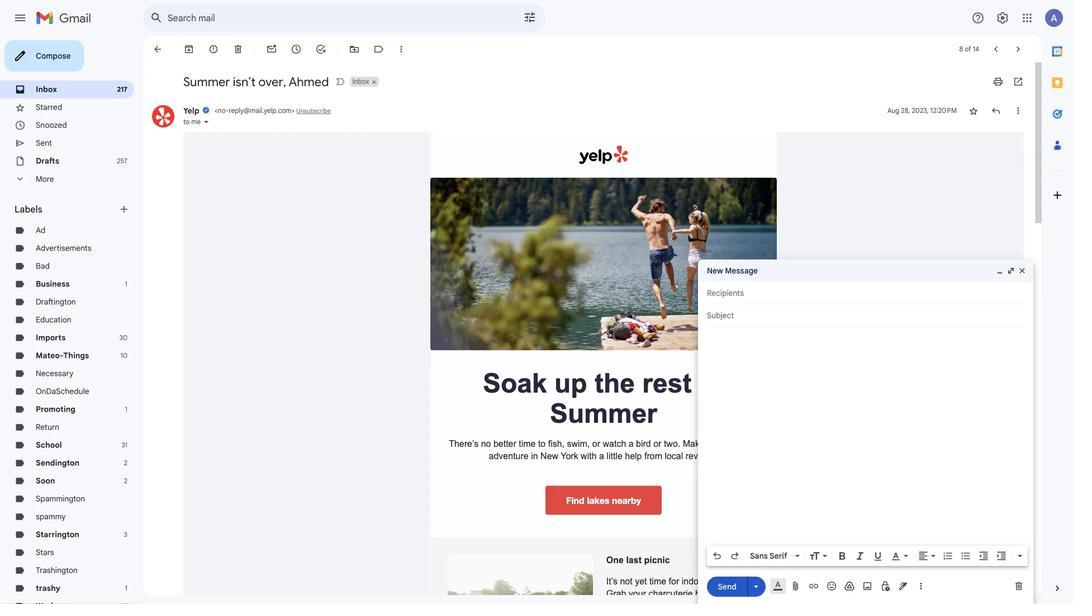 Task type: describe. For each thing, give the bounding box(es) containing it.
promoting
[[36, 404, 75, 414]]

labels heading
[[15, 204, 119, 215]]

mateo-things link
[[36, 351, 89, 361]]

the inside the soak up the rest of summer
[[595, 368, 635, 398]]

isn't
[[233, 74, 256, 89]]

charcuterie
[[649, 589, 693, 599]]

unsubscribe
[[297, 107, 331, 115]]

1 horizontal spatial of
[[966, 45, 972, 53]]

217
[[117, 85, 128, 94]]

28,
[[902, 107, 911, 115]]

support image
[[972, 11, 986, 25]]

add to tasks image
[[315, 44, 327, 55]]

2 for sendington
[[124, 459, 128, 467]]

main menu image
[[13, 11, 27, 25]]

not starred image
[[969, 105, 980, 116]]

close image
[[1019, 266, 1028, 275]]

spammy
[[36, 512, 66, 522]]

imports
[[36, 333, 66, 343]]

there's
[[449, 439, 479, 449]]

the inside it's not yet time for indoor hangs. grab your charcuterie board and organize a picnic. find the be
[[699, 601, 711, 604]]

more formatting options image
[[1015, 550, 1026, 562]]

bad link
[[36, 261, 50, 271]]

underline ‪(⌘u)‬ image
[[873, 551, 884, 562]]

yet
[[636, 577, 647, 587]]

sent
[[36, 138, 52, 148]]

nearby
[[612, 495, 642, 506]]

parks image
[[448, 554, 593, 604]]

return
[[36, 422, 59, 432]]

Not starred checkbox
[[969, 105, 980, 116]]

soak
[[483, 368, 547, 398]]

indent less ‪(⌘[)‬ image
[[979, 550, 990, 562]]

delete image
[[233, 44, 244, 55]]

time for soak up the rest of summer
[[519, 439, 536, 449]]

school
[[36, 440, 62, 450]]

summer isn't over, ahmed
[[183, 74, 329, 89]]

257
[[117, 157, 128, 165]]

to inside there's no better time to fish, swim, or watch a bird or two. make every day an adventure in new york with a little help from local reviews.
[[539, 439, 546, 449]]

discard draft ‪(⌘⇧d)‬ image
[[1014, 581, 1025, 592]]

and
[[721, 589, 736, 599]]

more
[[36, 174, 54, 184]]

more send options image
[[751, 581, 762, 592]]

york
[[561, 451, 579, 461]]

1 or from the left
[[593, 439, 601, 449]]

organize
[[607, 601, 641, 604]]

compose
[[36, 51, 71, 61]]

drafts
[[36, 156, 59, 166]]

archive image
[[183, 44, 195, 55]]

school link
[[36, 440, 62, 450]]

new inside there's no better time to fish, swim, or watch a bird or two. make every day an adventure in new york with a little help from local reviews.
[[541, 451, 559, 461]]

find inside it's not yet time for indoor hangs. grab your charcuterie board and organize a picnic. find the be
[[679, 601, 696, 604]]

me
[[191, 118, 201, 126]]

yelp logo image
[[580, 145, 628, 164]]

inbox for inbox button
[[353, 77, 369, 86]]

ondaschedule
[[36, 387, 89, 396]]

starrington link
[[36, 530, 79, 540]]

no
[[481, 439, 491, 449]]

better
[[494, 439, 517, 449]]

bulleted list ‪(⌘⇧8)‬ image
[[961, 550, 972, 562]]

spammington link
[[36, 494, 85, 504]]

1 for business
[[125, 280, 128, 288]]

labels image
[[374, 44, 385, 55]]

drafts link
[[36, 156, 59, 166]]

spammy link
[[36, 512, 66, 522]]

attach files image
[[791, 581, 802, 592]]

2023,
[[913, 107, 929, 115]]

settings image
[[997, 11, 1010, 25]]

show details image
[[203, 119, 210, 125]]

toggle confidential mode image
[[880, 581, 892, 592]]

business link
[[36, 279, 70, 289]]

send
[[718, 582, 737, 591]]

10
[[121, 352, 128, 360]]

necessary
[[36, 369, 74, 378]]

undo ‪(⌘z)‬ image
[[712, 550, 723, 562]]

soak up the rest of summer
[[483, 368, 725, 429]]

inbox link
[[36, 84, 57, 94]]

insert link ‪(⌘k)‬ image
[[809, 581, 820, 592]]

labels navigation
[[0, 36, 143, 604]]

soon
[[36, 476, 55, 486]]

ondaschedule link
[[36, 387, 89, 396]]

board
[[696, 589, 719, 599]]

bold ‪(⌘b)‬ image
[[837, 550, 849, 562]]

0 horizontal spatial summer
[[183, 74, 230, 89]]

draftington
[[36, 297, 76, 307]]

gmail image
[[36, 7, 97, 29]]

last
[[627, 555, 642, 565]]

every
[[708, 439, 730, 449]]

mateo-
[[36, 351, 63, 361]]

an
[[749, 439, 759, 449]]

insert emoji ‪(⌘⇧2)‬ image
[[827, 581, 838, 592]]

stars link
[[36, 548, 54, 557]]

reviews.
[[686, 451, 719, 461]]

formatting options toolbar
[[708, 546, 1029, 566]]

to me
[[183, 118, 201, 126]]

business
[[36, 279, 70, 289]]

3
[[124, 531, 128, 539]]

bad
[[36, 261, 50, 271]]

for
[[669, 577, 680, 587]]

<
[[215, 107, 218, 115]]

lakes
[[587, 495, 610, 506]]

2 for soon
[[124, 477, 128, 485]]

Search mail text field
[[168, 12, 492, 23]]

yelp inc. image
[[152, 105, 175, 128]]

picnic.
[[651, 601, 676, 604]]

advertisements link
[[36, 243, 92, 253]]

1 vertical spatial a
[[600, 451, 605, 461]]

advanced search options image
[[519, 6, 541, 29]]

insert signature image
[[898, 581, 910, 592]]

soon link
[[36, 476, 55, 486]]

from
[[645, 451, 663, 461]]

a inside it's not yet time for indoor hangs. grab your charcuterie board and organize a picnic. find the be
[[644, 601, 649, 604]]

search mail image
[[147, 8, 167, 28]]

pop out image
[[1007, 266, 1016, 275]]

labels
[[15, 204, 42, 215]]

>
[[292, 107, 295, 115]]

sent link
[[36, 138, 52, 148]]

newer image
[[991, 44, 1002, 55]]



Task type: vqa. For each thing, say whether or not it's contained in the screenshot.
left 'Tara'
no



Task type: locate. For each thing, give the bounding box(es) containing it.
summer up verified sender icon
[[183, 74, 230, 89]]

up
[[555, 368, 588, 398]]

0 horizontal spatial or
[[593, 439, 601, 449]]

1 up 30
[[125, 280, 128, 288]]

things
[[63, 351, 89, 361]]

2 vertical spatial 1
[[125, 584, 128, 593]]

education link
[[36, 315, 71, 325]]

snooze image
[[291, 44, 302, 55]]

of right 8
[[966, 45, 972, 53]]

1 vertical spatial to
[[539, 439, 546, 449]]

serif
[[770, 551, 788, 561]]

advertisements
[[36, 243, 92, 253]]

None search field
[[143, 4, 546, 31]]

or up 'from'
[[654, 439, 662, 449]]

make
[[683, 439, 705, 449]]

compose button
[[4, 40, 84, 72]]

1 vertical spatial time
[[650, 577, 667, 587]]

summer
[[183, 74, 230, 89], [550, 399, 658, 429]]

14
[[974, 45, 980, 53]]

time inside there's no better time to fish, swim, or watch a bird or two. make every day an adventure in new york with a little help from local reviews.
[[519, 439, 536, 449]]

time up in
[[519, 439, 536, 449]]

0 horizontal spatial to
[[183, 118, 190, 126]]

1 horizontal spatial a
[[629, 439, 634, 449]]

new up recipients
[[708, 266, 724, 275]]

0 horizontal spatial a
[[600, 451, 605, 461]]

12:20 pm
[[931, 107, 958, 115]]

rest
[[643, 368, 692, 398]]

0 horizontal spatial find
[[567, 495, 585, 506]]

help
[[626, 451, 642, 461]]

0 vertical spatial 2
[[124, 459, 128, 467]]

1 up 31
[[125, 405, 128, 414]]

3 1 from the top
[[125, 584, 128, 593]]

redo ‪(⌘y)‬ image
[[730, 550, 741, 562]]

0 vertical spatial summer
[[183, 74, 230, 89]]

0 horizontal spatial the
[[595, 368, 635, 398]]

sendington link
[[36, 458, 79, 468]]

Subject field
[[708, 310, 1025, 321]]

1 vertical spatial 1
[[125, 405, 128, 414]]

2 1 from the top
[[125, 405, 128, 414]]

31
[[121, 441, 128, 449]]

find down charcuterie on the right of page
[[679, 601, 696, 604]]

find lakes nearby
[[567, 495, 642, 506]]

0 vertical spatial to
[[183, 118, 190, 126]]

watch
[[603, 439, 627, 449]]

trashy
[[36, 583, 60, 593]]

a left little
[[600, 451, 605, 461]]

a down your
[[644, 601, 649, 604]]

0 vertical spatial find
[[567, 495, 585, 506]]

1 2 from the top
[[124, 459, 128, 467]]

yelp cell
[[183, 106, 297, 116]]

the
[[595, 368, 635, 398], [699, 601, 711, 604]]

inbox up starred link
[[36, 84, 57, 94]]

one
[[607, 555, 624, 565]]

tab list
[[1043, 36, 1074, 564]]

1 for trashy
[[125, 584, 128, 593]]

0 vertical spatial the
[[595, 368, 635, 398]]

sans
[[751, 551, 769, 561]]

Message Body text field
[[708, 332, 1025, 543]]

older image
[[1014, 44, 1025, 55]]

0 vertical spatial of
[[966, 45, 972, 53]]

find left lakes
[[567, 495, 585, 506]]

new inside new message dialog
[[708, 266, 724, 275]]

1 horizontal spatial find
[[679, 601, 696, 604]]

time left for
[[650, 577, 667, 587]]

or up with
[[593, 439, 601, 449]]

new message dialog
[[699, 260, 1034, 604]]

8 of 14
[[960, 45, 980, 53]]

grab
[[607, 589, 627, 599]]

starred link
[[36, 102, 62, 112]]

1 horizontal spatial inbox
[[353, 77, 369, 86]]

little
[[607, 451, 623, 461]]

more button
[[0, 170, 134, 188]]

summer inside the soak up the rest of summer
[[550, 399, 658, 429]]

2 or from the left
[[654, 439, 662, 449]]

1 horizontal spatial to
[[539, 439, 546, 449]]

send button
[[708, 577, 748, 597]]

2 horizontal spatial a
[[644, 601, 649, 604]]

0 vertical spatial 1
[[125, 280, 128, 288]]

sendington
[[36, 458, 79, 468]]

1 vertical spatial of
[[700, 368, 725, 398]]

0 horizontal spatial new
[[541, 451, 559, 461]]

the right the up
[[595, 368, 635, 398]]

swim,
[[567, 439, 590, 449]]

indent more ‪(⌘])‬ image
[[997, 550, 1008, 562]]

spammington
[[36, 494, 85, 504]]

inbox
[[353, 77, 369, 86], [36, 84, 57, 94]]

summer up watch at the bottom right of page
[[550, 399, 658, 429]]

unsubscribe link
[[297, 107, 331, 115]]

trashy link
[[36, 583, 60, 593]]

back to inbox image
[[152, 44, 163, 55]]

1 horizontal spatial or
[[654, 439, 662, 449]]

to left me
[[183, 118, 190, 126]]

1 for promoting
[[125, 405, 128, 414]]

inbox button
[[350, 77, 371, 87]]

move to image
[[349, 44, 360, 55]]

ahmed
[[289, 74, 329, 89]]

reply@mail.yelp.com
[[229, 107, 292, 115]]

insert photo image
[[863, 581, 874, 592]]

2 vertical spatial a
[[644, 601, 649, 604]]

ad link
[[36, 225, 45, 235]]

more options image
[[918, 581, 925, 592]]

education
[[36, 315, 71, 325]]

0 horizontal spatial of
[[700, 368, 725, 398]]

or
[[593, 439, 601, 449], [654, 439, 662, 449]]

adventure
[[489, 451, 529, 461]]

aug 28, 2023, 12:20 pm
[[888, 107, 958, 115]]

it's not yet time for indoor hangs. grab your charcuterie board and organize a picnic. find the be
[[607, 577, 742, 604]]

promoting link
[[36, 404, 75, 414]]

0 horizontal spatial time
[[519, 439, 536, 449]]

1 1 from the top
[[125, 280, 128, 288]]

it's
[[607, 577, 618, 587]]

inbox for inbox link
[[36, 84, 57, 94]]

0 vertical spatial a
[[629, 439, 634, 449]]

day
[[732, 439, 747, 449]]

inbox down move to image
[[353, 77, 369, 86]]

snoozed
[[36, 120, 67, 130]]

to left fish,
[[539, 439, 546, 449]]

1 vertical spatial 2
[[124, 477, 128, 485]]

aug 28, 2023, 12:20 pm cell
[[888, 105, 958, 116]]

2
[[124, 459, 128, 467], [124, 477, 128, 485]]

0 vertical spatial time
[[519, 439, 536, 449]]

of right rest
[[700, 368, 725, 398]]

more image
[[396, 44, 407, 55]]

0 vertical spatial new
[[708, 266, 724, 275]]

1
[[125, 280, 128, 288], [125, 405, 128, 414], [125, 584, 128, 593]]

recipients
[[708, 288, 745, 298]]

inbox inside labels navigation
[[36, 84, 57, 94]]

0 horizontal spatial inbox
[[36, 84, 57, 94]]

starrington
[[36, 530, 79, 540]]

in
[[531, 451, 538, 461]]

mateo-things
[[36, 351, 89, 361]]

1 horizontal spatial new
[[708, 266, 724, 275]]

minimize image
[[996, 266, 1005, 275]]

there's no better time to fish, swim, or watch a bird or two. make every day an adventure in new york with a little help from local reviews.
[[449, 439, 759, 461]]

italic ‪(⌘i)‬ image
[[855, 550, 866, 562]]

8
[[960, 45, 964, 53]]

one last picnic
[[607, 555, 670, 565]]

a left bird
[[629, 439, 634, 449]]

time inside it's not yet time for indoor hangs. grab your charcuterie board and organize a picnic. find the be
[[650, 577, 667, 587]]

sans serif option
[[748, 550, 794, 562]]

return link
[[36, 422, 59, 432]]

local
[[665, 451, 684, 461]]

< no-reply@mail.yelp.com >
[[215, 107, 295, 115]]

sans serif
[[751, 551, 788, 561]]

insert files using drive image
[[845, 581, 856, 592]]

new down fish,
[[541, 451, 559, 461]]

1 horizontal spatial time
[[650, 577, 667, 587]]

the down board
[[699, 601, 711, 604]]

message
[[726, 266, 759, 275]]

bird
[[637, 439, 652, 449]]

stars
[[36, 548, 54, 557]]

report spam image
[[208, 44, 219, 55]]

1 horizontal spatial the
[[699, 601, 711, 604]]

trashington link
[[36, 566, 78, 575]]

1 vertical spatial new
[[541, 451, 559, 461]]

starred
[[36, 102, 62, 112]]

1 horizontal spatial summer
[[550, 399, 658, 429]]

1 vertical spatial find
[[679, 601, 696, 604]]

1 vertical spatial summer
[[550, 399, 658, 429]]

a
[[629, 439, 634, 449], [600, 451, 605, 461], [644, 601, 649, 604]]

necessary link
[[36, 369, 74, 378]]

snoozed link
[[36, 120, 67, 130]]

of inside the soak up the rest of summer
[[700, 368, 725, 398]]

lakes image
[[431, 178, 778, 351]]

numbered list ‪(⌘⇧7)‬ image
[[943, 550, 954, 562]]

1 vertical spatial the
[[699, 601, 711, 604]]

inbox inside button
[[353, 77, 369, 86]]

ad
[[36, 225, 45, 235]]

over,
[[259, 74, 286, 89]]

trashington
[[36, 566, 78, 575]]

with
[[581, 451, 597, 461]]

new message
[[708, 266, 759, 275]]

of
[[966, 45, 972, 53], [700, 368, 725, 398]]

1 down 3 in the left bottom of the page
[[125, 584, 128, 593]]

verified sender image
[[202, 106, 210, 114]]

fish,
[[549, 439, 565, 449]]

2 2 from the top
[[124, 477, 128, 485]]

yelp
[[183, 106, 200, 116]]

time for one last picnic
[[650, 577, 667, 587]]



